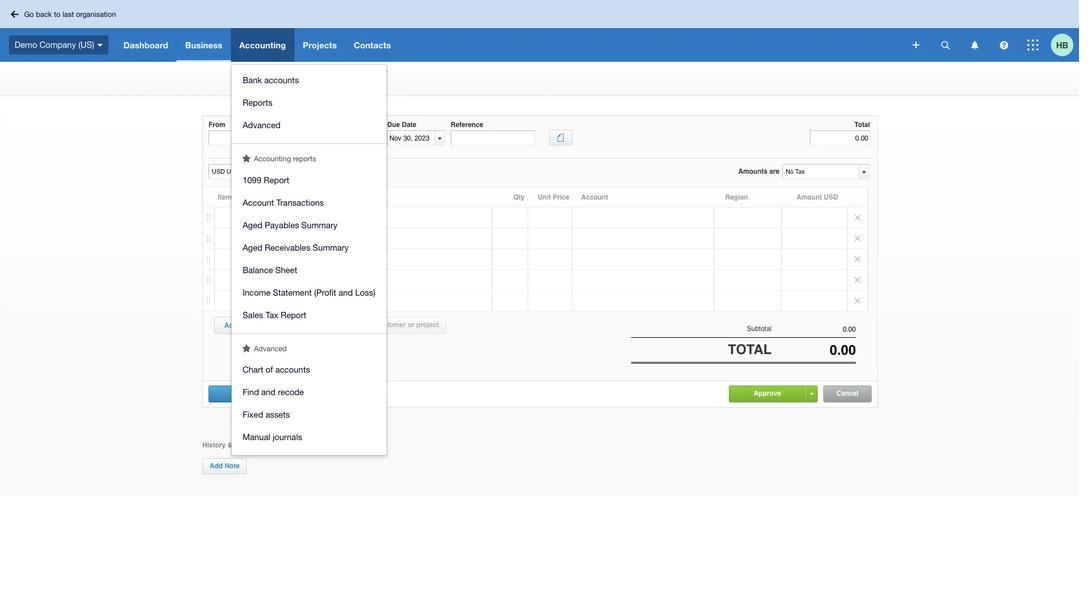 Task type: locate. For each thing, give the bounding box(es) containing it.
1 horizontal spatial to
[[362, 321, 368, 329]]

sales
[[243, 310, 263, 320]]

amount usd
[[797, 193, 838, 201]]

1 aged from the top
[[243, 220, 262, 230]]

cancel button
[[824, 386, 871, 402]]

Date text field
[[324, 131, 371, 145]]

advanced inside 'link'
[[243, 120, 281, 130]]

customer
[[375, 321, 406, 329]]

to for last
[[54, 10, 60, 18]]

manual
[[243, 432, 270, 442]]

aged up balance
[[243, 243, 262, 252]]

0 vertical spatial add
[[224, 321, 237, 329]]

navigation
[[115, 28, 905, 455]]

2 delete line item image from the top
[[848, 228, 868, 248]]

to left the last
[[54, 10, 60, 18]]

1 vertical spatial accounts
[[275, 365, 310, 374]]

accounting
[[239, 40, 286, 50], [254, 155, 291, 163]]

accounting for accounting reports
[[254, 155, 291, 163]]

0 vertical spatial advanced
[[243, 120, 281, 130]]

summary down aged payables summary link
[[313, 243, 349, 252]]

advanced
[[243, 120, 281, 130], [254, 344, 287, 353]]

balance
[[243, 265, 273, 275]]

business
[[185, 40, 222, 50]]

of
[[266, 365, 273, 374]]

to inside 'link'
[[362, 321, 368, 329]]

history
[[202, 441, 226, 449]]

aged receivables summary link
[[231, 237, 387, 260]]

expenses
[[329, 321, 360, 329]]

1 horizontal spatial and
[[339, 287, 353, 297]]

and
[[339, 287, 353, 297], [261, 387, 276, 397]]

Total text field
[[810, 131, 870, 146]]

to
[[54, 10, 60, 18], [362, 321, 368, 329]]

account down 1099
[[243, 198, 274, 207]]

0 horizontal spatial svg image
[[11, 10, 19, 18]]

income
[[243, 287, 271, 297]]

None text field
[[209, 131, 318, 146], [209, 165, 285, 179], [772, 342, 856, 358], [209, 131, 318, 146], [209, 165, 285, 179], [772, 342, 856, 358]]

list box
[[231, 65, 387, 455]]

a
[[370, 321, 374, 329], [239, 321, 243, 329]]

new bill
[[278, 76, 331, 91]]

0 horizontal spatial a
[[239, 321, 243, 329]]

and right find
[[261, 387, 276, 397]]

chart of accounts
[[243, 365, 310, 374]]

unit price
[[538, 193, 569, 201]]

accounting inside popup button
[[239, 40, 286, 50]]

1 horizontal spatial account
[[581, 193, 608, 201]]

favourites image
[[242, 154, 250, 162]]

0 horizontal spatial to
[[54, 10, 60, 18]]

a inside add a new line link
[[239, 321, 243, 329]]

a left customer
[[370, 321, 374, 329]]

0 vertical spatial summary
[[301, 220, 338, 230]]

due
[[387, 121, 400, 129]]

1 horizontal spatial a
[[370, 321, 374, 329]]

report inside sales tax report link
[[281, 310, 306, 320]]

purchases overview
[[278, 67, 339, 75]]

a inside assign expenses to a customer or project 'link'
[[370, 321, 374, 329]]

tax
[[266, 310, 278, 320]]

banner
[[0, 0, 1079, 455]]

add note link
[[202, 458, 247, 474]]

accounts
[[264, 75, 299, 85], [275, 365, 310, 374]]

advanced up the of
[[254, 344, 287, 353]]

1 vertical spatial aged
[[243, 243, 262, 252]]

0 vertical spatial and
[[339, 287, 353, 297]]

notes
[[234, 441, 253, 449]]

contacts button
[[345, 28, 399, 62]]

accounting up 1099 report
[[254, 155, 291, 163]]

item
[[218, 193, 232, 201]]

1 horizontal spatial add
[[224, 321, 237, 329]]

balance sheet link
[[231, 260, 387, 282]]

assign
[[305, 321, 327, 329]]

advanced group
[[231, 354, 387, 455]]

svg image inside demo company (us) 'popup button'
[[97, 44, 103, 47]]

summary down account transactions link
[[301, 220, 338, 230]]

more save options... image
[[273, 393, 277, 395]]

account inside reports group
[[243, 198, 274, 207]]

add inside "link"
[[210, 462, 223, 470]]

find and recode
[[243, 387, 304, 397]]

svg image inside go back to last organisation link
[[11, 10, 19, 18]]

reference
[[451, 121, 483, 129]]

(profit
[[314, 287, 336, 297]]

report down accounting reports in the left of the page
[[264, 175, 289, 185]]

1099 report
[[243, 175, 289, 185]]

svg image
[[11, 10, 19, 18], [941, 41, 950, 49], [1000, 41, 1008, 49]]

bank accounts
[[243, 75, 299, 85]]

purchases
[[278, 67, 310, 75]]

new
[[278, 76, 306, 91]]

transactions
[[276, 198, 324, 207]]

go
[[24, 10, 34, 18]]

a left "new"
[[239, 321, 243, 329]]

bill
[[310, 76, 331, 91]]

usd
[[824, 193, 838, 201]]

company
[[39, 40, 76, 49]]

1 vertical spatial accounting
[[254, 155, 291, 163]]

payables
[[265, 220, 299, 230]]

2 aged from the top
[[243, 243, 262, 252]]

1 vertical spatial advanced
[[254, 344, 287, 353]]

to right expenses
[[362, 321, 368, 329]]

0 vertical spatial report
[[264, 175, 289, 185]]

region
[[725, 193, 748, 201]]

advanced down reports on the left of the page
[[243, 120, 281, 130]]

add note
[[210, 462, 240, 470]]

aged payables summary link
[[231, 215, 387, 237]]

accounting inside list box
[[254, 155, 291, 163]]

accounting for accounting
[[239, 40, 286, 50]]

due date
[[387, 121, 416, 129]]

delete line item image
[[848, 207, 868, 228], [848, 228, 868, 248], [848, 249, 868, 269], [848, 270, 868, 290], [848, 291, 868, 311]]

price
[[553, 193, 569, 201]]

from
[[209, 121, 225, 129]]

0 horizontal spatial add
[[210, 462, 223, 470]]

projects button
[[294, 28, 345, 62]]

1 vertical spatial and
[[261, 387, 276, 397]]

reports group
[[231, 164, 387, 333]]

svg image
[[1027, 39, 1039, 51], [971, 41, 978, 49], [913, 42, 920, 48], [97, 44, 103, 47]]

sales tax report link
[[231, 305, 387, 327]]

go back to last organisation
[[24, 10, 116, 18]]

Reference text field
[[451, 131, 535, 146]]

report up more add line options... icon
[[281, 310, 306, 320]]

navigation containing dashboard
[[115, 28, 905, 455]]

projects
[[303, 40, 337, 50]]

0 horizontal spatial account
[[243, 198, 274, 207]]

None text field
[[783, 165, 858, 179], [772, 325, 856, 333], [783, 165, 858, 179], [772, 325, 856, 333]]

save link
[[209, 386, 269, 401]]

1099 report link
[[231, 170, 387, 193]]

statement
[[273, 287, 312, 297]]

group
[[231, 65, 387, 143]]

to for a
[[362, 321, 368, 329]]

amount
[[797, 193, 822, 201]]

0 vertical spatial to
[[54, 10, 60, 18]]

line
[[260, 321, 271, 329]]

1 vertical spatial report
[[281, 310, 306, 320]]

recode
[[278, 387, 304, 397]]

manual journals link
[[231, 427, 387, 450]]

add left note in the bottom left of the page
[[210, 462, 223, 470]]

description
[[303, 193, 340, 201]]

0 vertical spatial accounting
[[239, 40, 286, 50]]

dashboard link
[[115, 28, 177, 62]]

and left 'loss)' on the left top
[[339, 287, 353, 297]]

0 horizontal spatial and
[[261, 387, 276, 397]]

to inside banner
[[54, 10, 60, 18]]

accounting up bank accounts
[[239, 40, 286, 50]]

history & notes
[[202, 441, 253, 449]]

1 vertical spatial summary
[[313, 243, 349, 252]]

new
[[245, 321, 258, 329]]

1 vertical spatial add
[[210, 462, 223, 470]]

account right price
[[581, 193, 608, 201]]

add left "new"
[[224, 321, 237, 329]]

aged left payables
[[243, 220, 262, 230]]

0 vertical spatial aged
[[243, 220, 262, 230]]

1 vertical spatial to
[[362, 321, 368, 329]]



Task type: describe. For each thing, give the bounding box(es) containing it.
amounts
[[738, 167, 768, 175]]

favourites image
[[242, 344, 250, 352]]

fixed
[[243, 410, 263, 419]]

aged payables summary
[[243, 220, 338, 230]]

total
[[854, 121, 870, 129]]

add a new line link
[[218, 318, 278, 333]]

group containing bank accounts
[[231, 65, 387, 143]]

go back to last organisation link
[[7, 5, 123, 23]]

approve link
[[730, 386, 805, 401]]

or
[[408, 321, 414, 329]]

summary for aged payables summary
[[301, 220, 338, 230]]

date
[[402, 121, 416, 129]]

qty
[[513, 193, 525, 201]]

assign expenses to a customer or project link
[[297, 317, 446, 334]]

1 horizontal spatial svg image
[[941, 41, 950, 49]]

add for add a new line
[[224, 321, 237, 329]]

cancel
[[837, 389, 859, 397]]

approve
[[754, 389, 781, 397]]

aged for aged payables summary
[[243, 220, 262, 230]]

fixed assets
[[243, 410, 290, 419]]

find
[[243, 387, 259, 397]]

journals
[[273, 432, 302, 442]]

accounting button
[[231, 28, 294, 62]]

more add line options... image
[[282, 324, 286, 327]]

account transactions
[[243, 198, 324, 207]]

total
[[728, 342, 772, 358]]

note
[[225, 462, 240, 470]]

and inside reports group
[[339, 287, 353, 297]]

5 delete line item image from the top
[[848, 291, 868, 311]]

chart
[[243, 365, 263, 374]]

3 delete line item image from the top
[[848, 249, 868, 269]]

assets
[[266, 410, 290, 419]]

report inside the 1099 report link
[[264, 175, 289, 185]]

1099
[[243, 175, 261, 185]]

add a new line
[[224, 321, 271, 329]]

dashboard
[[123, 40, 168, 50]]

1 delete line item image from the top
[[848, 207, 868, 228]]

contacts
[[354, 40, 391, 50]]

unit
[[538, 193, 551, 201]]

4 delete line item image from the top
[[848, 270, 868, 290]]

aged for aged receivables summary
[[243, 243, 262, 252]]

banner containing hb
[[0, 0, 1079, 455]]

list box containing bank accounts
[[231, 65, 387, 455]]

summary for aged receivables summary
[[313, 243, 349, 252]]

last
[[62, 10, 74, 18]]

bank accounts link
[[231, 70, 387, 93]]

account for account
[[581, 193, 608, 201]]

fixed assets link
[[231, 405, 387, 427]]

find and recode link
[[231, 382, 387, 405]]

hb button
[[1051, 28, 1079, 62]]

Due Date text field
[[388, 131, 434, 145]]

subtotal
[[747, 325, 772, 333]]

overview
[[312, 67, 339, 75]]

accounts inside the advanced group
[[275, 365, 310, 374]]

account for account transactions
[[243, 198, 274, 207]]

receivables
[[265, 243, 310, 252]]

(us)
[[78, 40, 94, 49]]

›
[[381, 67, 389, 75]]

chart of accounts link
[[231, 360, 387, 382]]

assign expenses to a customer or project
[[305, 321, 439, 329]]

balance sheet
[[243, 265, 297, 275]]

amounts are
[[738, 167, 780, 175]]

business button
[[177, 28, 231, 62]]

add for add note
[[210, 462, 223, 470]]

2 horizontal spatial svg image
[[1000, 41, 1008, 49]]

income statement (profit and loss)
[[243, 287, 375, 297]]

bank
[[243, 75, 262, 85]]

aged receivables summary
[[243, 243, 349, 252]]

income statement (profit and loss) link
[[231, 282, 387, 305]]

are
[[769, 167, 780, 175]]

reports link
[[231, 93, 387, 115]]

demo company (us)
[[15, 40, 94, 49]]

more approve options... image
[[810, 393, 814, 395]]

project
[[416, 321, 439, 329]]

account transactions link
[[231, 193, 387, 215]]

hb
[[1056, 40, 1068, 50]]

demo company (us) button
[[0, 28, 115, 62]]

0 vertical spatial accounts
[[264, 75, 299, 85]]

organisation
[[76, 10, 116, 18]]

reports
[[243, 98, 272, 107]]

sales tax report
[[243, 310, 306, 320]]

&
[[227, 441, 232, 449]]

and inside the advanced group
[[261, 387, 276, 397]]

loss)
[[355, 287, 375, 297]]



Task type: vqa. For each thing, say whether or not it's contained in the screenshot.
Sales overview
no



